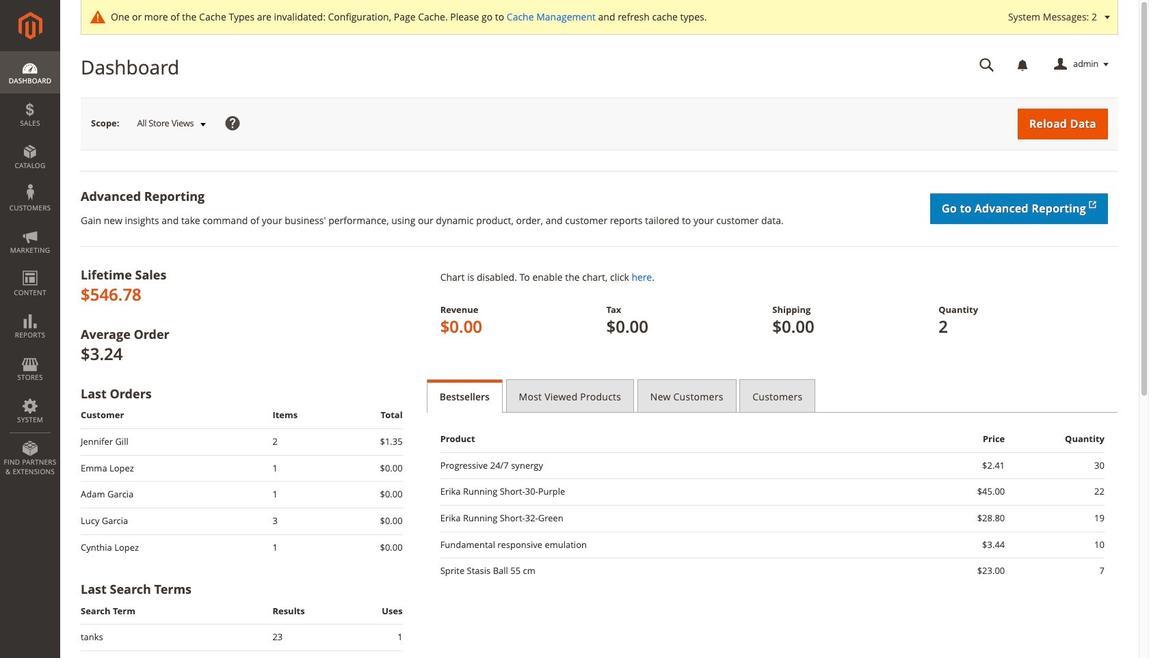 Task type: locate. For each thing, give the bounding box(es) containing it.
tab list
[[427, 380, 1118, 413]]

menu bar
[[0, 51, 60, 484]]

None text field
[[970, 53, 1004, 77]]

magento admin panel image
[[18, 12, 42, 40]]



